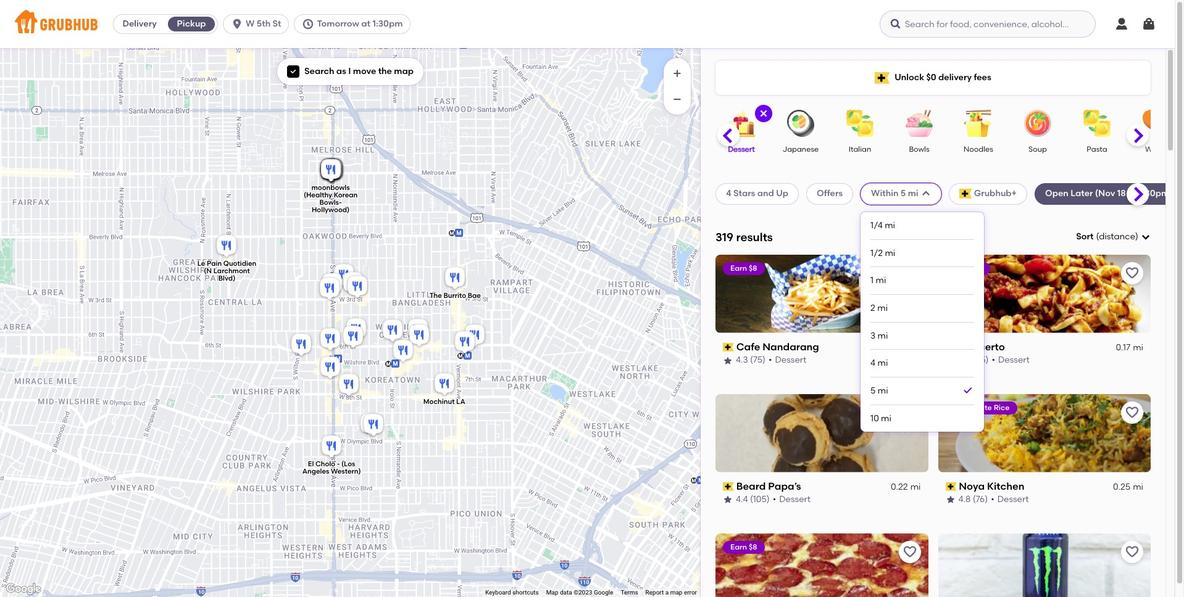 Task type: locate. For each thing, give the bounding box(es) containing it.
mi up 10 mi
[[878, 385, 888, 396]]

• dessert down the nandarang
[[769, 355, 806, 366]]

mi right 1/2
[[885, 248, 895, 258]]

google image
[[3, 582, 44, 598]]

nancy silverton's - nancy fancy gelato image
[[319, 157, 344, 185]]

• dessert
[[769, 355, 806, 366], [773, 495, 811, 505], [991, 495, 1029, 505]]

nandarang
[[763, 341, 819, 353]]

beard papa's image
[[318, 327, 342, 354]]

dessert for beard papa's
[[779, 495, 811, 505]]

mi for 4 mi
[[878, 358, 888, 368]]

earn $8 down the '319 results'
[[730, 264, 757, 273]]

wings
[[1145, 145, 1167, 154]]

dessert down kitchen
[[997, 495, 1029, 505]]

grubhub plus flag logo image left grubhub+
[[959, 189, 972, 199]]

5 mi
[[871, 385, 888, 396]]

earn $8 for fat tomato pizza logo
[[730, 543, 757, 552]]

$8 for cafe nandarang logo
[[749, 264, 757, 273]]

mi for 1 mi
[[876, 275, 886, 286]]

7-star liquor & market image
[[340, 270, 365, 298]]

delivery
[[123, 19, 157, 29]]

kitchen
[[987, 481, 1024, 492]]

dessert down dessert image
[[728, 145, 755, 154]]

$8 down 4.4 (105)
[[749, 543, 757, 552]]

4
[[726, 188, 731, 199], [871, 358, 876, 368]]

4 stars and up
[[726, 188, 788, 199]]

1 vertical spatial 5
[[871, 385, 876, 396]]

2 earn $8 from the top
[[730, 543, 757, 552]]

anju house image
[[331, 262, 356, 290]]

mi for 0.17 mi
[[1133, 343, 1143, 353]]

map right a
[[670, 590, 682, 596]]

1 vertical spatial grubhub plus flag logo image
[[959, 189, 972, 199]]

0 vertical spatial at
[[361, 19, 370, 29]]

None field
[[1076, 231, 1151, 243]]

moonbowls
[[311, 184, 350, 192]]

1 horizontal spatial at
[[1128, 188, 1137, 199]]

0 vertical spatial map
[[394, 66, 414, 77]]

1 $8 from the top
[[749, 264, 757, 273]]

subscription pass image left beard
[[723, 483, 734, 491]]

0 horizontal spatial grubhub plus flag logo image
[[875, 72, 890, 84]]

0 horizontal spatial at
[[361, 19, 370, 29]]

open later (nov 18 at 1:30pm)
[[1045, 188, 1173, 199]]

grubhub plus flag logo image left unlock
[[875, 72, 890, 84]]

(75)
[[750, 355, 766, 366]]

delivery
[[938, 72, 972, 83]]

concerto
[[959, 341, 1005, 353]]

grubhub plus flag logo image
[[875, 72, 890, 84], [959, 189, 972, 199]]

the
[[429, 292, 442, 300]]

map region
[[0, 0, 709, 598]]

sort ( distance )
[[1076, 232, 1138, 242]]

dessert
[[728, 145, 755, 154], [775, 355, 806, 366], [998, 355, 1030, 366], [779, 495, 811, 505], [997, 495, 1029, 505]]

svg image
[[1142, 17, 1156, 31], [302, 18, 315, 30], [890, 18, 902, 30], [290, 68, 297, 75]]

1 vertical spatial $8
[[749, 543, 757, 552]]

4.3
[[736, 355, 748, 366]]

mi for 0.12 mi
[[910, 343, 921, 353]]

$8
[[749, 264, 757, 273], [749, 543, 757, 552]]

earn $8 for cafe nandarang logo
[[730, 264, 757, 273]]

0 vertical spatial save this restaurant image
[[902, 405, 917, 420]]

search as i move the map
[[304, 66, 414, 77]]

concerto image
[[340, 324, 365, 351]]

rethink ice cream (lactose-free/tummy-friendly) image
[[319, 157, 344, 185]]

within
[[871, 188, 899, 199]]

1
[[871, 275, 874, 286]]

sweet rose creamery image
[[318, 157, 343, 185]]

• down the beard papa's
[[773, 495, 776, 505]]

dessert down papa's
[[779, 495, 811, 505]]

house of birria image
[[319, 157, 344, 185]]

results
[[736, 230, 773, 244]]

earn $10
[[953, 264, 983, 273]]

the
[[378, 66, 392, 77]]

mi right 1
[[876, 275, 886, 286]]

• right the (76)
[[991, 495, 994, 505]]

svg image inside tomorrow at 1:30pm button
[[302, 18, 315, 30]]

1 vertical spatial at
[[1128, 188, 1137, 199]]

(n
[[204, 268, 211, 276]]

$8 down results
[[749, 264, 757, 273]]

save this restaurant image for 7-star liquor & market logo
[[1125, 545, 1140, 560]]

subscription pass image left cafe
[[723, 343, 734, 352]]

dessert for cafe nandarang
[[775, 355, 806, 366]]

map data ©2023 google
[[546, 590, 613, 596]]

distance
[[1099, 232, 1135, 242]]

as
[[336, 66, 346, 77]]

dessert down the nandarang
[[775, 355, 806, 366]]

soup image
[[1016, 110, 1059, 137]]

the burrito bae image
[[442, 265, 467, 293]]

4.4 (105)
[[736, 495, 770, 505]]

5 inside option
[[871, 385, 876, 396]]

pasta image
[[1075, 110, 1119, 137]]

5 right within
[[901, 188, 906, 199]]

tomorrow at 1:30pm
[[317, 19, 403, 29]]

mi right 0.17 on the right bottom
[[1133, 343, 1143, 353]]

save this restaurant image
[[902, 266, 917, 281], [1125, 266, 1140, 281], [1125, 405, 1140, 420], [902, 545, 917, 560]]

0 horizontal spatial save this restaurant image
[[902, 405, 917, 420]]

1 earn $8 from the top
[[730, 264, 757, 273]]

save this restaurant image
[[902, 405, 917, 420], [1125, 545, 1140, 560]]

toe bang cafe image
[[405, 317, 430, 344]]

tomorrow
[[317, 19, 359, 29]]

earn
[[730, 264, 747, 273], [953, 264, 970, 273], [730, 543, 747, 552]]

boba time image
[[407, 323, 431, 350]]

ben's fast food image
[[319, 157, 344, 185]]

0 vertical spatial 4
[[726, 188, 731, 199]]

w
[[246, 19, 255, 29]]

white
[[971, 404, 992, 412]]

mi for 3 mi
[[878, 330, 888, 341]]

save this restaurant button for noya kitchen logo
[[1121, 402, 1143, 424]]

earn down the '319 results'
[[730, 264, 747, 273]]

3
[[871, 330, 876, 341]]

mi right the 0.22
[[910, 482, 921, 493]]

1:30pm
[[373, 19, 403, 29]]

4 for 4 mi
[[871, 358, 876, 368]]

and
[[757, 188, 774, 199]]

star icon image left '4.8'
[[945, 495, 955, 505]]

noodles
[[964, 145, 993, 154]]

at right 18
[[1128, 188, 1137, 199]]

0 horizontal spatial 5
[[871, 385, 876, 396]]

1 vertical spatial earn $8
[[730, 543, 757, 552]]

star icon image
[[723, 356, 733, 366], [723, 495, 733, 505], [945, 495, 955, 505]]

mi inside option
[[878, 385, 888, 396]]

beard papa's
[[736, 481, 801, 492]]

free
[[953, 404, 969, 412]]

• right (75)
[[769, 355, 772, 366]]

list box
[[871, 212, 974, 432]]

korean
[[333, 192, 357, 200]]

earn left $10
[[953, 264, 970, 273]]

5 up 10
[[871, 385, 876, 396]]

desserts now image
[[319, 157, 344, 185]]

svg image
[[1114, 17, 1129, 31], [231, 18, 243, 30], [759, 109, 769, 119], [921, 189, 931, 199], [1141, 232, 1151, 242]]

map
[[394, 66, 414, 77], [670, 590, 682, 596]]

none field containing sort
[[1076, 231, 1151, 243]]

quotidien
[[223, 260, 256, 268]]

4.8
[[958, 495, 971, 505]]

star icon image left 4.4
[[723, 495, 733, 505]]

0 horizontal spatial 4
[[726, 188, 731, 199]]

soup
[[1029, 145, 1047, 154]]

0 vertical spatial earn $8
[[730, 264, 757, 273]]

hollywood)
[[311, 206, 349, 214]]

save this restaurant image for cafe nandarang
[[902, 266, 917, 281]]

subscription pass image for noya kitchen
[[945, 483, 956, 491]]

pickup
[[177, 19, 206, 29]]

save this restaurant image for beard papa's logo
[[902, 405, 917, 420]]

2 mi
[[871, 303, 888, 313]]

mi down 3 mi
[[878, 358, 888, 368]]

mi
[[908, 188, 918, 199], [885, 220, 895, 231], [885, 248, 895, 258], [876, 275, 886, 286], [877, 303, 888, 313], [878, 330, 888, 341], [910, 343, 921, 353], [1133, 343, 1143, 353], [878, 358, 888, 368], [878, 385, 888, 396], [881, 413, 891, 424], [910, 482, 921, 493], [1133, 482, 1143, 493]]

japanese image
[[779, 110, 822, 137]]

dr. shica's bakery image
[[319, 157, 344, 185]]

el cholo - (los angeles western) image
[[319, 434, 344, 461]]

fat tomato pizza logo image
[[716, 534, 928, 598]]

free white rice
[[953, 404, 1010, 412]]

la
[[456, 398, 465, 406]]

save this restaurant button for concerto logo
[[1121, 262, 1143, 284]]

4 down 3
[[871, 358, 876, 368]]

0 vertical spatial 5
[[901, 188, 906, 199]]

subscription pass image left concerto
[[945, 343, 956, 352]]

4.3 (75)
[[736, 355, 766, 366]]

at left 1:30pm at the left
[[361, 19, 370, 29]]

1 horizontal spatial save this restaurant image
[[1125, 545, 1140, 560]]

map right the
[[394, 66, 414, 77]]

• for noya kitchen
[[991, 495, 994, 505]]

rice
[[994, 404, 1010, 412]]

2 $8 from the top
[[749, 543, 757, 552]]

cafe mak image
[[462, 323, 487, 350]]

subscription pass image left noya
[[945, 483, 956, 491]]

tomorrow at 1:30pm button
[[294, 14, 416, 34]]

• dessert down kitchen
[[991, 495, 1029, 505]]

1 vertical spatial save this restaurant image
[[1125, 545, 1140, 560]]

1 horizontal spatial 4
[[871, 358, 876, 368]]

mi for 0.22 mi
[[910, 482, 921, 493]]

pickup button
[[166, 14, 217, 34]]

mochinut la image
[[432, 372, 457, 399]]

moonbowls (healthy korean bowls-hollywood) image
[[318, 157, 343, 185]]

4.4
[[736, 495, 748, 505]]

mi right 0.25
[[1133, 482, 1143, 493]]

mochinut
[[423, 398, 454, 406]]

at inside button
[[361, 19, 370, 29]]

1 vertical spatial map
[[670, 590, 682, 596]]

noodles image
[[957, 110, 1000, 137]]

0 vertical spatial grubhub plus flag logo image
[[875, 72, 890, 84]]

earn $8 down 4.4
[[730, 543, 757, 552]]

star icon image left 4.3
[[723, 356, 733, 366]]

mi right 0.12
[[910, 343, 921, 353]]

0.12 mi
[[893, 343, 921, 353]]

0.12
[[893, 343, 908, 353]]

5 mi option
[[871, 377, 974, 405]]

earn down 4.4
[[730, 543, 747, 552]]

1 vertical spatial 4
[[871, 358, 876, 368]]

4 left stars at the top right of the page
[[726, 188, 731, 199]]

fat tomato pizza image
[[317, 276, 342, 303]]

keyboard shortcuts button
[[485, 589, 539, 598]]

le pain quotidien (n larchmont blvd) image
[[214, 233, 239, 261]]

1 horizontal spatial grubhub plus flag logo image
[[959, 189, 972, 199]]

0.17
[[1116, 343, 1130, 353]]

mi right the 2
[[877, 303, 888, 313]]

bevvy image
[[318, 157, 343, 185]]

cafe
[[736, 341, 760, 353]]

$8 for fat tomato pizza logo
[[749, 543, 757, 552]]

• right the (45)
[[992, 355, 995, 366]]

mi right 10
[[881, 413, 891, 424]]

mi right 1/4
[[885, 220, 895, 231]]

• dessert down papa's
[[773, 495, 811, 505]]

subscription pass image
[[723, 343, 734, 352], [945, 343, 956, 352], [723, 483, 734, 491], [945, 483, 956, 491]]

0 vertical spatial $8
[[749, 264, 757, 273]]

•
[[769, 355, 772, 366], [992, 355, 995, 366], [773, 495, 776, 505], [991, 495, 994, 505]]

el
[[308, 460, 314, 468]]

mi right 3
[[878, 330, 888, 341]]

star icon image for cafe
[[723, 356, 733, 366]]



Task type: describe. For each thing, give the bounding box(es) containing it.
report a map error
[[646, 590, 697, 596]]

save this restaurant image for concerto
[[1125, 266, 1140, 281]]

svg image inside field
[[1141, 232, 1151, 242]]

noya kitchen logo image
[[938, 394, 1151, 473]]

mi right within
[[908, 188, 918, 199]]

keyboard shortcuts
[[485, 590, 539, 596]]

error
[[684, 590, 697, 596]]

terms link
[[621, 590, 638, 596]]

bowls
[[909, 145, 930, 154]]

cafe nandarang image
[[344, 317, 368, 344]]

dessert right the (45)
[[998, 355, 1030, 366]]

mi for 10 mi
[[881, 413, 891, 424]]

unlock $0 delivery fees
[[895, 72, 991, 83]]

cafe nandarang logo image
[[716, 255, 928, 333]]

mi for 0.25 mi
[[1133, 482, 1143, 493]]

star icon image for beard
[[723, 495, 733, 505]]

4 for 4 stars and up
[[726, 188, 731, 199]]

mumu bakery & cake image
[[361, 412, 386, 440]]

yogurtland image
[[452, 330, 477, 357]]

4 mi
[[871, 358, 888, 368]]

le pain quotidien (n larchmont blvd)
[[197, 260, 256, 283]]

plus icon image
[[671, 67, 683, 80]]

report a map error link
[[646, 590, 697, 596]]

pain
[[207, 260, 221, 268]]

0.22 mi
[[891, 482, 921, 493]]

beard
[[736, 481, 766, 492]]

• for beard papa's
[[773, 495, 776, 505]]

pasta
[[1087, 145, 1107, 154]]

$0
[[926, 72, 936, 83]]

save this restaurant button for fat tomato pizza logo
[[899, 541, 921, 563]]

grubhub+
[[974, 188, 1017, 199]]

3 mi
[[871, 330, 888, 341]]

report
[[646, 590, 664, 596]]

(
[[1096, 232, 1099, 242]]

le
[[197, 260, 205, 268]]

shortcuts
[[513, 590, 539, 596]]

1/4
[[871, 220, 883, 231]]

(45)
[[973, 355, 989, 366]]

(los
[[341, 460, 355, 468]]

terms
[[621, 590, 638, 596]]

-
[[337, 460, 339, 468]]

lulubowls (hawaiian-inspired bowls- hollywood) image
[[319, 157, 344, 185]]

319 results
[[716, 230, 773, 244]]

italian
[[849, 145, 871, 154]]

burrito
[[443, 292, 466, 300]]

10 mi
[[871, 413, 891, 424]]

1/4 mi
[[871, 220, 895, 231]]

namsan image
[[380, 318, 405, 345]]

w 5th st button
[[223, 14, 294, 34]]

7-star liquor & market logo image
[[938, 534, 1151, 598]]

concerto logo image
[[938, 255, 1151, 333]]

0.25
[[1113, 482, 1130, 493]]

cafe nandarang
[[736, 341, 819, 353]]

noya kitchen
[[959, 481, 1024, 492]]

5th
[[257, 19, 271, 29]]

0 horizontal spatial map
[[394, 66, 414, 77]]

1/2
[[871, 248, 883, 258]]

keyboard
[[485, 590, 511, 596]]

beard papa's logo image
[[716, 394, 928, 473]]

1 horizontal spatial map
[[670, 590, 682, 596]]

1/2 mi
[[871, 248, 895, 258]]

save this restaurant image for noya kitchen
[[1125, 405, 1140, 420]]

search
[[304, 66, 334, 77]]

western)
[[331, 468, 361, 476]]

1:30pm)
[[1139, 188, 1173, 199]]

(45) • dessert
[[973, 355, 1030, 366]]

dream pops image
[[318, 157, 343, 185]]

(healthy
[[303, 192, 332, 200]]

a
[[665, 590, 669, 596]]

star icon image for noya
[[945, 495, 955, 505]]

319
[[716, 230, 733, 244]]

save this restaurant button for cafe nandarang logo
[[899, 262, 921, 284]]

data
[[560, 590, 572, 596]]

move
[[353, 66, 376, 77]]

(nov
[[1095, 188, 1115, 199]]

grubhub plus flag logo image for unlock $0 delivery fees
[[875, 72, 890, 84]]

bowls image
[[898, 110, 941, 137]]

el cholo - (los angeles western)
[[302, 460, 361, 476]]

• for cafe nandarang
[[769, 355, 772, 366]]

check icon image
[[962, 385, 974, 397]]

dessert for noya kitchen
[[997, 495, 1029, 505]]

minus icon image
[[671, 93, 683, 106]]

main navigation navigation
[[0, 0, 1175, 48]]

offers
[[817, 188, 843, 199]]

crafted donuts image
[[289, 332, 313, 359]]

mi for 2 mi
[[877, 303, 888, 313]]

mi for 5 mi
[[878, 385, 888, 396]]

$10
[[971, 264, 983, 273]]

unlock
[[895, 72, 924, 83]]

subscription pass image for cafe nandarang
[[723, 343, 734, 352]]

italian image
[[838, 110, 882, 137]]

japanese
[[783, 145, 819, 154]]

©2023
[[574, 590, 592, 596]]

open
[[1045, 188, 1069, 199]]

• dessert for papa's
[[773, 495, 811, 505]]

brady's bakery image
[[319, 157, 344, 185]]

slurpin' ramen bar image
[[336, 372, 361, 399]]

map
[[546, 590, 558, 596]]

stars
[[733, 188, 755, 199]]

grubhub plus flag logo image for grubhub+
[[959, 189, 972, 199]]

(105)
[[750, 495, 770, 505]]

• dessert for kitchen
[[991, 495, 1029, 505]]

the dolly llama image
[[319, 272, 344, 299]]

mi for 1/2 mi
[[885, 248, 895, 258]]

angeles
[[302, 468, 329, 476]]

up
[[776, 188, 788, 199]]

fatamorgana gelato image
[[318, 157, 343, 185]]

w 5th st
[[246, 19, 281, 29]]

svg image inside w 5th st button
[[231, 18, 243, 30]]

wasabi japanese noodle house image
[[390, 338, 415, 365]]

boba story image
[[318, 355, 342, 382]]

i
[[348, 66, 351, 77]]

subscription pass image for beard papa's
[[723, 483, 734, 491]]

noya
[[959, 481, 985, 492]]

dessert image
[[720, 110, 763, 137]]

later
[[1071, 188, 1093, 199]]

list box containing 1/4 mi
[[871, 212, 974, 432]]

earn for cafe nandarang
[[730, 264, 747, 273]]

(76)
[[973, 495, 988, 505]]

1 horizontal spatial 5
[[901, 188, 906, 199]]

st
[[273, 19, 281, 29]]

within 5 mi
[[871, 188, 918, 199]]

moonbowls (healthy korean bowls- hollywood)
[[303, 184, 357, 214]]

1 mi
[[871, 275, 886, 286]]

• dessert for nandarang
[[769, 355, 806, 366]]

noya kitchen image
[[345, 274, 369, 301]]

mi for 1/4 mi
[[885, 220, 895, 231]]

amandine patisserie cafe image
[[358, 412, 382, 439]]

Search for food, convenience, alcohol... search field
[[880, 10, 1096, 38]]

google
[[594, 590, 613, 596]]

earn for concerto
[[953, 264, 970, 273]]

subscription pass image for concerto
[[945, 343, 956, 352]]

0.22
[[891, 482, 908, 493]]

sort
[[1076, 232, 1094, 242]]

wings image
[[1135, 110, 1178, 137]]

0.17 mi
[[1116, 343, 1143, 353]]



Task type: vqa. For each thing, say whether or not it's contained in the screenshot.
3.9
no



